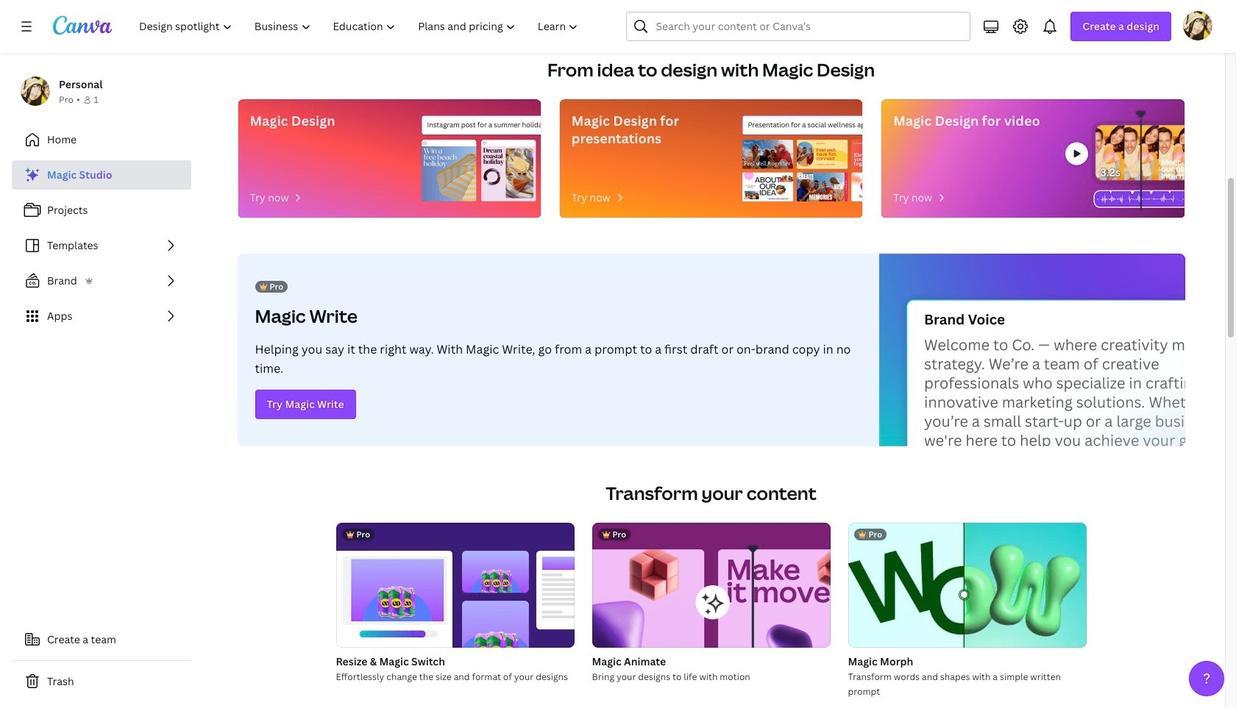 Task type: locate. For each thing, give the bounding box(es) containing it.
None search field
[[627, 12, 971, 41]]

list
[[12, 160, 191, 331]]

stephanie aranda image
[[1184, 11, 1213, 40]]

magic morph image
[[848, 523, 1087, 648]]

resize & magic switch image
[[336, 523, 575, 648]]

group
[[336, 523, 575, 685], [336, 523, 575, 648], [592, 523, 831, 685], [592, 523, 831, 648], [848, 523, 1087, 700], [848, 523, 1087, 648]]



Task type: describe. For each thing, give the bounding box(es) containing it.
magic animate image
[[592, 523, 831, 648]]

top level navigation element
[[130, 12, 591, 41]]

Search search field
[[656, 13, 942, 40]]



Task type: vqa. For each thing, say whether or not it's contained in the screenshot.
the Resize & Magic Switch "image"
yes



